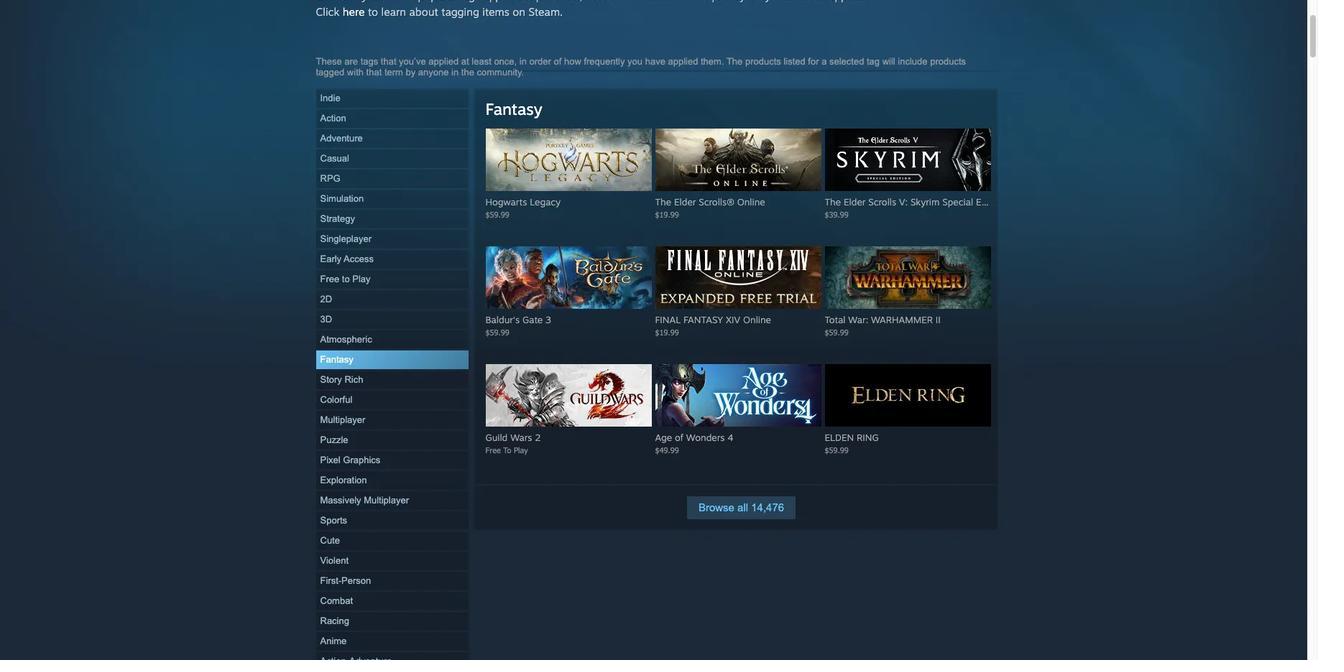 Task type: locate. For each thing, give the bounding box(es) containing it.
1 vertical spatial to
[[342, 274, 350, 285]]

online inside final fantasy xiv online $19.99
[[743, 314, 771, 326]]

for
[[808, 56, 819, 67]]

community.
[[477, 67, 524, 78]]

online
[[737, 196, 765, 208], [743, 314, 771, 326]]

story rich
[[320, 374, 363, 385]]

here
[[343, 5, 365, 19]]

elder left scrolls®
[[674, 196, 696, 208]]

1 $19.99 from the top
[[655, 210, 679, 219]]

of
[[554, 56, 562, 67], [675, 432, 684, 443]]

1 horizontal spatial elder
[[844, 196, 866, 208]]

fantasy down community. at top
[[486, 99, 543, 119]]

elden
[[825, 432, 854, 443]]

casual
[[320, 153, 349, 164]]

0 horizontal spatial in
[[451, 67, 459, 78]]

online right scrolls®
[[737, 196, 765, 208]]

the right them. at top right
[[727, 56, 743, 67]]

0 vertical spatial $19.99
[[655, 210, 679, 219]]

applied
[[429, 56, 459, 67], [668, 56, 698, 67]]

with
[[347, 67, 364, 78]]

of right age
[[675, 432, 684, 443]]

fantasy up story rich
[[320, 354, 353, 365]]

war:
[[848, 314, 868, 326]]

$59.99
[[486, 210, 509, 219], [486, 328, 509, 337], [825, 328, 849, 337], [825, 446, 849, 455]]

racing
[[320, 616, 349, 627]]

to right here link
[[368, 5, 378, 19]]

1 products from the left
[[745, 56, 781, 67]]

applied left at
[[429, 56, 459, 67]]

1 horizontal spatial applied
[[668, 56, 698, 67]]

products right include
[[930, 56, 966, 67]]

wars
[[510, 432, 532, 443]]

in left order
[[519, 56, 527, 67]]

$59.99 down elden at the bottom right of page
[[825, 446, 849, 455]]

$19.99
[[655, 210, 679, 219], [655, 328, 679, 337]]

early access
[[320, 254, 374, 264]]

play down access
[[352, 274, 371, 285]]

0 horizontal spatial free
[[320, 274, 339, 285]]

1 elder from the left
[[674, 196, 696, 208]]

person
[[341, 576, 371, 586]]

0 vertical spatial to
[[368, 5, 378, 19]]

the
[[461, 67, 474, 78]]

1 horizontal spatial free
[[486, 446, 501, 455]]

click
[[316, 5, 340, 19]]

simulation
[[320, 193, 364, 204]]

adventure
[[320, 133, 363, 144]]

pixel
[[320, 455, 340, 466]]

play down wars
[[514, 446, 528, 455]]

multiplayer right the massively
[[364, 495, 409, 506]]

0 horizontal spatial elder
[[674, 196, 696, 208]]

first-person
[[320, 576, 371, 586]]

applied right "have"
[[668, 56, 698, 67]]

$59.99 down "baldur's"
[[486, 328, 509, 337]]

the for the elder scrolls® online
[[655, 196, 671, 208]]

$59.99 inside total war: warhammer ii $59.99
[[825, 328, 849, 337]]

2 $19.99 from the top
[[655, 328, 679, 337]]

access
[[344, 254, 374, 264]]

least
[[472, 56, 491, 67]]

3d
[[320, 314, 332, 325]]

to
[[368, 5, 378, 19], [342, 274, 350, 285]]

$59.99 inside elden ring $59.99
[[825, 446, 849, 455]]

total
[[825, 314, 846, 326]]

1 vertical spatial of
[[675, 432, 684, 443]]

$59.99 down total
[[825, 328, 849, 337]]

online right xiv
[[743, 314, 771, 326]]

the elder scrolls v: skyrim special edition $39.99
[[825, 196, 1006, 219]]

to down early access
[[342, 274, 350, 285]]

elder inside the elder scrolls v: skyrim special edition $39.99
[[844, 196, 866, 208]]

multiplayer down colorful
[[320, 415, 365, 425]]

that right tags
[[381, 56, 396, 67]]

elder for scrolls®
[[674, 196, 696, 208]]

play inside guild wars 2 free to play
[[514, 446, 528, 455]]

cute
[[320, 535, 340, 546]]

1 horizontal spatial to
[[368, 5, 378, 19]]

listed
[[784, 56, 806, 67]]

$39.99
[[825, 210, 849, 219]]

graphics
[[343, 455, 380, 466]]

the for the elder scrolls v: skyrim special edition
[[825, 196, 841, 208]]

$49.99
[[655, 446, 679, 455]]

1 horizontal spatial of
[[675, 432, 684, 443]]

the
[[727, 56, 743, 67], [655, 196, 671, 208], [825, 196, 841, 208]]

1 horizontal spatial fantasy
[[486, 99, 543, 119]]

early
[[320, 254, 341, 264]]

v:
[[899, 196, 908, 208]]

1 horizontal spatial products
[[930, 56, 966, 67]]

you
[[628, 56, 643, 67]]

pixel graphics
[[320, 455, 380, 466]]

elder
[[674, 196, 696, 208], [844, 196, 866, 208]]

play
[[352, 274, 371, 285], [514, 446, 528, 455]]

age
[[655, 432, 672, 443]]

online inside the elder scrolls® online $19.99
[[737, 196, 765, 208]]

the elder scrolls® online $19.99
[[655, 196, 765, 219]]

once,
[[494, 56, 517, 67]]

0 vertical spatial online
[[737, 196, 765, 208]]

2 horizontal spatial the
[[825, 196, 841, 208]]

at
[[461, 56, 469, 67]]

skyrim
[[911, 196, 940, 208]]

free down early
[[320, 274, 339, 285]]

1 vertical spatial play
[[514, 446, 528, 455]]

2
[[535, 432, 541, 443]]

0 horizontal spatial products
[[745, 56, 781, 67]]

$19.99 inside final fantasy xiv online $19.99
[[655, 328, 679, 337]]

order
[[529, 56, 551, 67]]

anime
[[320, 636, 347, 647]]

baldur's gate 3 $59.99
[[486, 314, 551, 337]]

in
[[519, 56, 527, 67], [451, 67, 459, 78]]

products left listed
[[745, 56, 781, 67]]

0 horizontal spatial the
[[655, 196, 671, 208]]

have
[[645, 56, 665, 67]]

colorful
[[320, 395, 352, 405]]

fantasy
[[683, 314, 723, 326]]

hogwarts legacy $59.99
[[486, 196, 561, 219]]

1 horizontal spatial the
[[727, 56, 743, 67]]

1 horizontal spatial play
[[514, 446, 528, 455]]

1 vertical spatial online
[[743, 314, 771, 326]]

of left how
[[554, 56, 562, 67]]

1 vertical spatial fantasy
[[320, 354, 353, 365]]

0 vertical spatial multiplayer
[[320, 415, 365, 425]]

tag
[[867, 56, 880, 67]]

the inside the elder scrolls v: skyrim special edition $39.99
[[825, 196, 841, 208]]

$59.99 down hogwarts
[[486, 210, 509, 219]]

these
[[316, 56, 342, 67]]

2 products from the left
[[930, 56, 966, 67]]

0 vertical spatial of
[[554, 56, 562, 67]]

4
[[728, 432, 734, 443]]

free
[[320, 274, 339, 285], [486, 446, 501, 455]]

wonders
[[686, 432, 725, 443]]

click here to learn about tagging items on steam.
[[316, 5, 563, 19]]

age of wonders 4 $49.99
[[655, 432, 734, 455]]

the up $39.99
[[825, 196, 841, 208]]

that
[[381, 56, 396, 67], [366, 67, 382, 78]]

the inside the elder scrolls® online $19.99
[[655, 196, 671, 208]]

$19.99 inside the elder scrolls® online $19.99
[[655, 210, 679, 219]]

0 horizontal spatial of
[[554, 56, 562, 67]]

0 horizontal spatial applied
[[429, 56, 459, 67]]

$59.99 inside hogwarts legacy $59.99
[[486, 210, 509, 219]]

massively multiplayer
[[320, 495, 409, 506]]

products
[[745, 56, 781, 67], [930, 56, 966, 67]]

on
[[513, 5, 525, 19]]

these are tags that you've applied at least once, in order of how frequently you have applied them. the products listed for a selected tag will include products tagged with that term by anyone in the community.
[[316, 56, 966, 78]]

free inside guild wars 2 free to play
[[486, 446, 501, 455]]

rpg
[[320, 173, 340, 184]]

0 horizontal spatial play
[[352, 274, 371, 285]]

ii
[[936, 314, 941, 326]]

massively
[[320, 495, 361, 506]]

2 elder from the left
[[844, 196, 866, 208]]

elder inside the elder scrolls® online $19.99
[[674, 196, 696, 208]]

all
[[737, 502, 748, 514]]

sports
[[320, 515, 347, 526]]

the left scrolls®
[[655, 196, 671, 208]]

1 vertical spatial $19.99
[[655, 328, 679, 337]]

elder up $39.99
[[844, 196, 866, 208]]

free to play
[[320, 274, 371, 285]]

in left "the"
[[451, 67, 459, 78]]

rich
[[345, 374, 363, 385]]

free down guild
[[486, 446, 501, 455]]

final fantasy xiv online $19.99
[[655, 314, 771, 337]]

1 vertical spatial free
[[486, 446, 501, 455]]



Task type: vqa. For each thing, say whether or not it's contained in the screenshot.
III
no



Task type: describe. For each thing, give the bounding box(es) containing it.
here link
[[343, 5, 365, 19]]

puzzle
[[320, 435, 348, 446]]

of inside these are tags that you've applied at least once, in order of how frequently you have applied them. the products listed for a selected tag will include products tagged with that term by anyone in the community.
[[554, 56, 562, 67]]

14,476
[[751, 502, 784, 514]]

browse
[[699, 502, 734, 514]]

0 vertical spatial free
[[320, 274, 339, 285]]

elden ring $59.99
[[825, 432, 879, 455]]

items
[[482, 5, 509, 19]]

first-
[[320, 576, 341, 586]]

term
[[384, 67, 403, 78]]

ring
[[857, 432, 879, 443]]

2 applied from the left
[[668, 56, 698, 67]]

how
[[564, 56, 581, 67]]

selected
[[829, 56, 864, 67]]

guild
[[486, 432, 508, 443]]

special
[[942, 196, 973, 208]]

2d
[[320, 294, 332, 305]]

learn
[[381, 5, 406, 19]]

online for final fantasy xiv online
[[743, 314, 771, 326]]

0 vertical spatial fantasy
[[486, 99, 543, 119]]

scrolls
[[868, 196, 896, 208]]

the inside these are tags that you've applied at least once, in order of how frequently you have applied them. the products listed for a selected tag will include products tagged with that term by anyone in the community.
[[727, 56, 743, 67]]

1 vertical spatial multiplayer
[[364, 495, 409, 506]]

elder for scrolls
[[844, 196, 866, 208]]

edition
[[976, 196, 1006, 208]]

tagged
[[316, 67, 344, 78]]

singleplayer
[[320, 234, 372, 244]]

strategy
[[320, 213, 355, 224]]

gate
[[523, 314, 543, 326]]

warhammer
[[871, 314, 933, 326]]

are
[[344, 56, 358, 67]]

1 horizontal spatial in
[[519, 56, 527, 67]]

about
[[409, 5, 438, 19]]

you've
[[399, 56, 426, 67]]

baldur's
[[486, 314, 520, 326]]

include
[[898, 56, 928, 67]]

1 applied from the left
[[429, 56, 459, 67]]

tagging
[[442, 5, 479, 19]]

action
[[320, 113, 346, 124]]

atmospheric
[[320, 334, 372, 345]]

that right with
[[366, 67, 382, 78]]

$19.99 for the
[[655, 210, 679, 219]]

story
[[320, 374, 342, 385]]

to
[[503, 446, 511, 455]]

frequently
[[584, 56, 625, 67]]

0 horizontal spatial fantasy
[[320, 354, 353, 365]]

final
[[655, 314, 681, 326]]

browse all 14,476
[[699, 502, 784, 514]]

indie
[[320, 93, 340, 103]]

xiv
[[726, 314, 740, 326]]

0 vertical spatial play
[[352, 274, 371, 285]]

total war: warhammer ii $59.99
[[825, 314, 941, 337]]

$59.99 inside the baldur's gate 3 $59.99
[[486, 328, 509, 337]]

$19.99 for final
[[655, 328, 679, 337]]

violent
[[320, 556, 349, 566]]

by
[[406, 67, 416, 78]]

a
[[822, 56, 827, 67]]

combat
[[320, 596, 353, 607]]

exploration
[[320, 475, 367, 486]]

online for the elder scrolls® online
[[737, 196, 765, 208]]

hogwarts
[[486, 196, 527, 208]]

fantasy link
[[486, 99, 543, 119]]

will
[[882, 56, 895, 67]]

guild wars 2 free to play
[[486, 432, 541, 455]]

0 horizontal spatial to
[[342, 274, 350, 285]]

anyone
[[418, 67, 449, 78]]

scrolls®
[[699, 196, 734, 208]]

them.
[[701, 56, 724, 67]]

of inside age of wonders 4 $49.99
[[675, 432, 684, 443]]

steam.
[[529, 5, 563, 19]]

tags
[[361, 56, 378, 67]]



